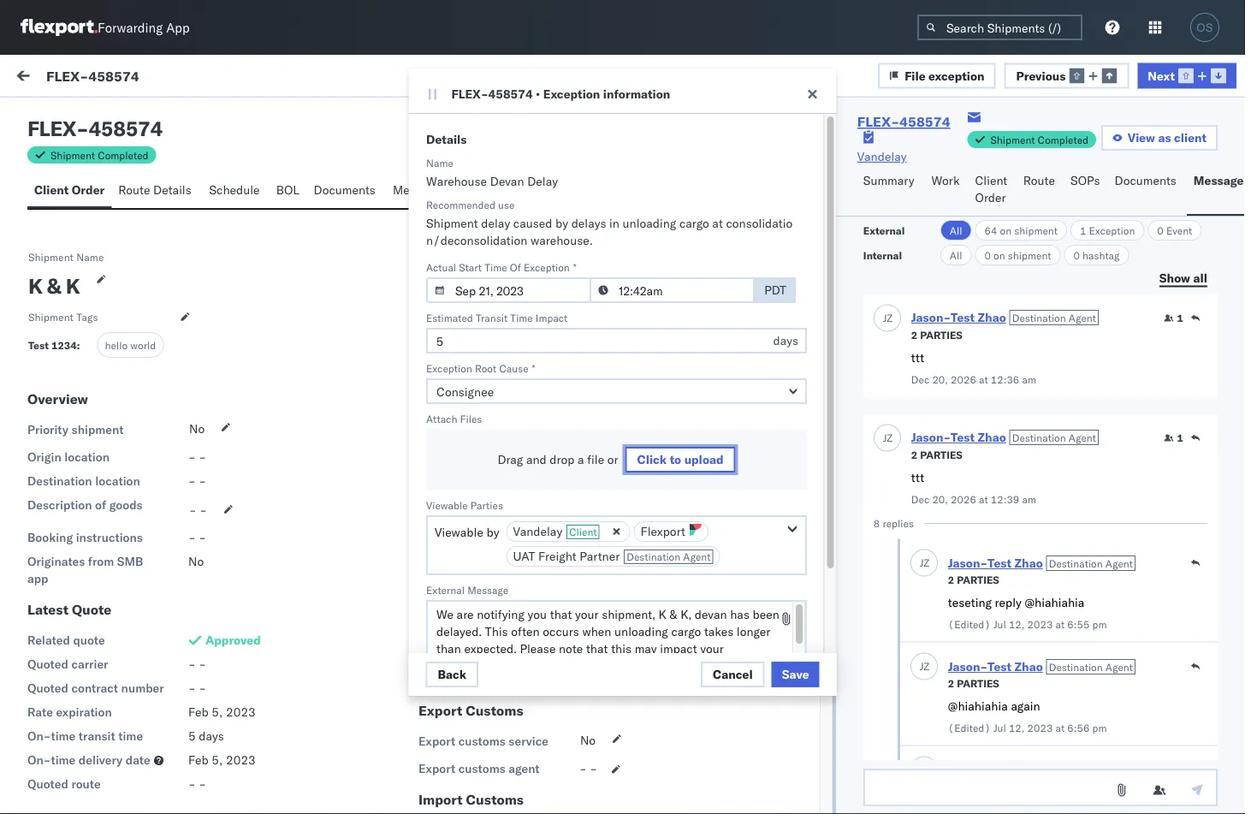 Task type: describe. For each thing, give the bounding box(es) containing it.
458574 down forwarding app link
[[88, 67, 139, 84]]

at inside ttt dec 20, 2026 at 12:39 am
[[979, 493, 989, 506]]

all button for 64
[[941, 220, 972, 241]]

test right transit
[[121, 725, 144, 740]]

2026, up export customs
[[461, 661, 494, 676]]

1 horizontal spatial parties
[[542, 483, 589, 500]]

1 horizontal spatial client order
[[976, 173, 1008, 205]]

ttt inside ttt dec 20, 2026 at 12:36 am
[[912, 350, 925, 365]]

jason-test zhao destination agent for teseting reply @hiahiahia (edited)  jul 12, 2023 at 6:55 pm
[[948, 556, 1133, 571]]

export customs service
[[419, 734, 549, 749]]

shipment up the test 1234 :
[[28, 310, 74, 323]]

date for cargo ready date
[[489, 422, 513, 437]]

2 17, from the top
[[447, 507, 465, 522]]

0 horizontal spatial client order button
[[27, 175, 112, 208]]

dec 8, 2026, 6:39 pm pst
[[422, 584, 569, 599]]

|
[[211, 70, 214, 85]]

time for delivery
[[51, 753, 76, 768]]

am for 12:33
[[541, 353, 560, 368]]

dates
[[419, 390, 457, 408]]

test up ttt dec 20, 2026 at 12:36 am
[[951, 310, 975, 325]]

jason- up ttt dec 20, 2026 at 12:39 am
[[912, 430, 951, 445]]

0 horizontal spatial parties
[[470, 499, 503, 512]]

jul inside teseting reply @hiahiahia (edited)  jul 12, 2023 at 6:55 pm
[[994, 618, 1007, 631]]

1 k from the left
[[28, 273, 43, 299]]

1 vertical spatial shipment completed
[[51, 149, 149, 161]]

show all button
[[1150, 265, 1218, 291]]

attach
[[426, 412, 457, 425]]

viewable for viewable parties
[[426, 499, 468, 512]]

2 for ttt dec 20, 2026 at 12:39 am
[[912, 449, 918, 461]]

458574 down '@hiahiahia again (edited)  jul 12, 2023 at 6:56 pm'
[[997, 738, 1041, 753]]

viewable parties
[[426, 499, 503, 512]]

1 vertical spatial delivery
[[79, 753, 123, 768]]

pm up and
[[534, 430, 552, 445]]

8
[[874, 517, 880, 530]]

route button
[[1017, 165, 1064, 216]]

jason- down 'teseting' at the right bottom of page
[[948, 659, 988, 674]]

agent for ttt dec 20, 2026 at 12:39 am
[[1069, 431, 1097, 444]]

6 flex- 458574 from the top
[[961, 661, 1041, 676]]

again
[[1011, 698, 1041, 713]]

zhao up ttt dec 20, 2026 at 12:39 am
[[978, 430, 1007, 445]]

all
[[1194, 270, 1208, 285]]

flex - 458574
[[27, 116, 163, 141]]

upload
[[469, 120, 510, 135]]

route for route details
[[118, 182, 150, 197]]

2026, down start
[[468, 276, 502, 291]]

test up number
[[121, 648, 144, 663]]

0 for 0 event
[[1158, 224, 1164, 237]]

schedule
[[209, 182, 260, 197]]

origin for origin location
[[27, 449, 61, 464]]

shipment for 64 on shipment
[[1015, 224, 1058, 237]]

from
[[88, 554, 114, 569]]

agent for ttt dec 20, 2026 at 12:36 am
[[1069, 311, 1097, 324]]

previous
[[1017, 68, 1066, 83]]

-- : -- -- text field
[[589, 277, 755, 303]]

3 jason-test zhao from the top
[[83, 339, 174, 354]]

test up again
[[988, 659, 1012, 674]]

0 vertical spatial *
[[573, 261, 576, 274]]

5 flex- 458574 from the top
[[961, 584, 1041, 599]]

pm right '6:39'
[[527, 584, 544, 599]]

1 horizontal spatial completed
[[1038, 133, 1089, 146]]

jason- up ttt dec 20, 2026 at 12:36 am
[[912, 310, 951, 325]]

2 6:47 from the top
[[505, 507, 531, 522]]

zhao down 'world'
[[147, 417, 174, 431]]

zhao up reply
[[1015, 556, 1043, 571]]

2 parties for @hiahiahia again (edited)  jul 12, 2023 at 6:56 pm
[[948, 677, 1000, 690]]

priority shipment
[[27, 422, 124, 437]]

start
[[459, 261, 482, 274]]

jason- up "@ linjia test"
[[83, 648, 121, 663]]

destination down origin agent
[[419, 672, 483, 687]]

20, for dec 20, 2026, 12:35 am pst
[[447, 276, 465, 291]]

view as client
[[1128, 130, 1207, 145]]

exception right •
[[543, 86, 600, 101]]

previous button
[[1005, 63, 1130, 88]]

on for 0
[[994, 249, 1006, 262]]

2026, up export customs agent
[[461, 738, 494, 753]]

(edited) inside '@hiahiahia again (edited)  jul 12, 2023 at 6:56 pm'
[[948, 722, 991, 735]]

1 button for ttt dec 20, 2026 at 12:36 am
[[1164, 311, 1184, 325]]

pm up export customs agent
[[527, 738, 544, 753]]

2026, down assignees
[[468, 199, 502, 214]]

n/deconsolidation
[[426, 233, 527, 248]]

458574 down '0 on shipment'
[[997, 276, 1041, 291]]

destination up 12:39
[[1013, 431, 1067, 444]]

2026 for ttt dec 20, 2026 at 12:36 am
[[951, 373, 977, 386]]

test down flex - 458574
[[121, 185, 144, 200]]

parties for ttt dec 20, 2026 at 12:39 am
[[921, 449, 963, 461]]

0 hashtag
[[1074, 249, 1120, 262]]

1 dec 17, 2026, 6:47 pm pst from the top
[[422, 430, 576, 445]]

jason- down expiration
[[83, 725, 121, 740]]

external (0)
[[27, 109, 98, 124]]

time for transit
[[51, 729, 76, 744]]

carrier
[[71, 657, 108, 672]]

internal (0)
[[115, 109, 182, 124]]

event
[[1167, 224, 1193, 237]]

jason- up 'teseting' at the right bottom of page
[[948, 556, 988, 571]]

1 test from the top
[[51, 446, 72, 461]]

--
[[580, 449, 595, 464]]

dec inside ttt dec 20, 2026 at 12:36 am
[[912, 373, 930, 386]]

1 horizontal spatial shipment completed
[[991, 133, 1089, 146]]

1 for ttt dec 20, 2026 at 12:39 am
[[1178, 431, 1184, 444]]

@hiahiahia inside teseting reply @hiahiahia (edited)  jul 12, 2023 at 6:55 pm
[[1025, 595, 1085, 610]]

export customs agent
[[419, 761, 540, 776]]

0 vertical spatial details
[[426, 132, 467, 147]]

2 for @hiahiahia again (edited)  jul 12, 2023 at 6:56 pm
[[948, 677, 955, 690]]

buyer
[[419, 539, 451, 554]]

12, inside '@hiahiahia again (edited)  jul 12, 2023 at 6:56 pm'
[[1009, 722, 1025, 735]]

jason- down destination location
[[83, 494, 121, 509]]

destination down 6:55 on the bottom right of the page
[[1049, 660, 1103, 673]]

test up ttt dec 20, 2026 at 12:39 am
[[951, 430, 975, 445]]

1 6:38 from the top
[[497, 661, 523, 676]]

agent inside 'uat freight partner destination agent'
[[683, 550, 710, 563]]

shipment up '&'
[[28, 250, 74, 263]]

ready
[[455, 422, 486, 437]]

overview
[[27, 390, 88, 408]]

teseting
[[948, 595, 992, 610]]

on for 64
[[1000, 224, 1012, 237]]

as
[[1159, 130, 1172, 145]]

route details button
[[112, 175, 202, 208]]

jan
[[580, 421, 598, 436]]

work
[[932, 173, 960, 188]]

1 vertical spatial flex-458574
[[858, 113, 951, 130]]

hello world
[[105, 339, 156, 351]]

agent for @hiahiahia again (edited)  jul 12, 2023 at 6:56 pm
[[1106, 660, 1133, 673]]

save
[[782, 667, 809, 682]]

app
[[27, 571, 48, 586]]

0 vertical spatial 1
[[1080, 224, 1087, 237]]

viewable by
[[434, 525, 499, 540]]

0 horizontal spatial documents button
[[307, 175, 386, 208]]

location for destination location
[[95, 473, 140, 488]]

64
[[985, 224, 998, 237]]

file exception
[[905, 68, 985, 83]]

order inside client order
[[976, 190, 1006, 205]]

flexport for flexport international llc
[[580, 648, 628, 663]]

partner
[[579, 549, 620, 564]]

flex-458574 • exception information
[[452, 86, 671, 101]]

1 exception
[[1080, 224, 1136, 237]]

location for origin location
[[64, 449, 110, 464]]

pdt
[[764, 283, 786, 298]]

description
[[27, 497, 92, 512]]

warehouse
[[426, 174, 487, 189]]

am for ttt dec 20, 2026 at 12:36 am
[[1023, 373, 1037, 386]]

on-time delivery date
[[27, 753, 150, 768]]

destination up description
[[27, 473, 92, 488]]

agent for teseting reply @hiahiahia (edited)  jul 12, 2023 at 6:55 pm
[[1106, 557, 1133, 570]]

cause
[[499, 362, 528, 375]]

transit
[[79, 729, 115, 744]]

delay
[[481, 216, 510, 231]]

tags
[[76, 310, 98, 323]]

1 horizontal spatial documents button
[[1108, 165, 1187, 216]]

0 for 0 on shipment
[[985, 249, 991, 262]]

(0) for external (0)
[[75, 109, 98, 124]]

1 17, from the top
[[447, 430, 465, 445]]

dec 20, 2026, 12:35 am pst
[[422, 276, 584, 291]]

shipment inside the "recommended use shipment delay caused by delays in unloading cargo at consolidatio n/deconsolidation warehouse."
[[426, 216, 478, 231]]

flex
[[27, 116, 76, 141]]

Enter integers only number field
[[426, 328, 807, 354]]

jason-test zhao button for teseting reply @hiahiahia (edited)  jul 12, 2023 at 6:55 pm
[[948, 556, 1043, 571]]

related work item/shipment
[[962, 149, 1095, 161]]

zhao right hello
[[147, 339, 174, 354]]

@ for @ linjia test
[[51, 677, 61, 692]]

jason- up origin location
[[83, 417, 121, 431]]

work for my
[[49, 66, 93, 89]]

2 vertical spatial date
[[126, 753, 150, 768]]

documents for left 'documents' button
[[314, 182, 376, 197]]

458574 down 12:39
[[997, 507, 1041, 522]]

jason- right ':'
[[83, 339, 121, 354]]

0 horizontal spatial messages
[[393, 182, 447, 197]]

estimated transit time impact
[[426, 311, 567, 324]]

dec 20, 2026, 12:33 am pst
[[422, 353, 584, 368]]

jason-test zhao button for @hiahiahia again (edited)  jul 12, 2023 at 6:56 pm
[[948, 659, 1043, 674]]

0 horizontal spatial time
[[423, 149, 446, 161]]

0 horizontal spatial *
[[532, 362, 535, 375]]

0 vertical spatial flex-458574
[[46, 67, 139, 84]]

@hiahiahia inside '@hiahiahia again (edited)  jul 12, 2023 at 6:56 pm'
[[948, 698, 1008, 713]]

1 vertical spatial message
[[53, 149, 94, 161]]

priority
[[27, 422, 69, 437]]

consignee
[[419, 515, 477, 530]]

item/shipment
[[1025, 149, 1095, 161]]

exception up 12:35
[[523, 261, 570, 274]]

flex-458574 link
[[858, 113, 951, 130]]

at inside the "recommended use shipment delay caused by delays in unloading cargo at consolidatio n/deconsolidation warehouse."
[[712, 216, 723, 231]]

458574 right 'teseting' at the right bottom of page
[[997, 584, 1041, 599]]

work button
[[925, 165, 969, 216]]

0 vertical spatial 12:36
[[505, 199, 538, 214]]

cargo ready date
[[419, 422, 513, 437]]

2026, left '6:39'
[[461, 584, 494, 599]]

3 flex- 458574 from the top
[[961, 430, 1041, 445]]

zhao up 'world'
[[147, 262, 174, 277]]

3 resize handle column header from the left
[[933, 143, 953, 814]]

shipment name
[[28, 250, 104, 263]]

2 dec 8, 2026, 6:38 pm pst from the top
[[422, 738, 569, 753]]

2 horizontal spatial message
[[467, 583, 508, 596]]

8 replies
[[874, 517, 914, 530]]

5 jason-test zhao from the top
[[83, 494, 174, 509]]

international
[[631, 648, 705, 663]]

pm down agents
[[527, 661, 544, 676]]

exception
[[929, 68, 985, 83]]

test right ':'
[[121, 339, 144, 354]]

(0) for internal (0)
[[160, 109, 182, 124]]

458574 up 12:39
[[997, 430, 1041, 445]]

0 horizontal spatial by
[[486, 525, 499, 540]]

458574 up 64 on shipment on the top of page
[[997, 199, 1041, 214]]

llc
[[708, 648, 729, 663]]

resize handle column header for time
[[663, 143, 684, 814]]

test down smb
[[121, 571, 144, 586]]

0 horizontal spatial name
[[76, 250, 104, 263]]

zhao up again
[[1015, 659, 1043, 674]]

test up reply
[[988, 556, 1012, 571]]

test up destination location
[[121, 417, 144, 431]]

all for 0
[[950, 249, 963, 262]]

related quote
[[27, 633, 105, 648]]

2 k from the left
[[66, 273, 80, 299]]

shipper
[[419, 586, 462, 601]]

nominated
[[466, 483, 539, 500]]

jason- down flex - 458574
[[83, 185, 121, 200]]

shipment down the flex
[[51, 149, 95, 161]]

uat
[[513, 549, 535, 564]]

8 jason-test zhao from the top
[[83, 725, 174, 740]]

forwarding agents
[[419, 616, 543, 634]]

0 for 0 hashtag
[[1074, 249, 1080, 262]]

0 horizontal spatial client order
[[34, 182, 105, 197]]

2 horizontal spatial client
[[976, 173, 1008, 188]]

customs for export customs
[[466, 702, 524, 719]]

2 parties for ttt dec 20, 2026 at 12:36 am
[[912, 329, 963, 342]]

@ tao liu
[[51, 600, 106, 615]]

test right shipment name in the left top of the page
[[121, 262, 144, 277]]

unloading
[[622, 216, 676, 231]]

actual start time of exception *
[[426, 261, 576, 274]]

target
[[419, 449, 453, 464]]

12:36 inside ttt dec 20, 2026 at 12:36 am
[[991, 373, 1020, 386]]

impact
[[535, 311, 567, 324]]

zhao left 5 at left
[[147, 725, 174, 740]]

exception up dates
[[426, 362, 472, 375]]

flexport. image
[[21, 19, 98, 36]]

zhao right goods
[[147, 494, 174, 509]]

2 parties for teseting reply @hiahiahia (edited)  jul 12, 2023 at 6:55 pm
[[948, 574, 1000, 586]]

route details
[[118, 182, 192, 197]]

time right transit
[[118, 729, 143, 744]]

6:56
[[1068, 722, 1090, 735]]

flexport button
[[634, 521, 708, 542]]

exception up hashtag
[[1089, 224, 1136, 237]]

pm up vandelay client
[[534, 507, 552, 522]]

summary button
[[857, 165, 925, 216]]

1 5, from the top
[[212, 705, 223, 720]]

bol button
[[270, 175, 307, 208]]

flexport international llc
[[580, 648, 729, 663]]

2 feb 5, 2023 from the top
[[188, 753, 256, 768]]

time for actual
[[484, 261, 507, 274]]

2026, up target delivery date
[[468, 430, 502, 445]]

forwarding for forwarding app
[[98, 19, 163, 36]]

by inside the "recommended use shipment delay caused by delays in unloading cargo at consolidatio n/deconsolidation warehouse."
[[555, 216, 568, 231]]

external (0) button
[[21, 101, 108, 134]]

1 horizontal spatial messages
[[1194, 173, 1246, 188]]



Task type: vqa. For each thing, say whether or not it's contained in the screenshot.
left Yes
no



Task type: locate. For each thing, give the bounding box(es) containing it.
0 vertical spatial feb 5, 2023
[[188, 705, 256, 720]]

zhao right originates from smb app
[[147, 571, 174, 586]]

1 6:47 from the top
[[505, 430, 531, 445]]

(0) inside button
[[75, 109, 98, 124]]

0 horizontal spatial shipment completed
[[51, 149, 149, 161]]

work for related
[[1000, 149, 1022, 161]]

1 vertical spatial completed
[[98, 149, 149, 161]]

jason-test zhao up tags
[[83, 262, 174, 277]]

1 vertical spatial quoted
[[27, 681, 68, 696]]

seller
[[419, 562, 451, 577]]

(0)
[[75, 109, 98, 124], [160, 109, 182, 124]]

2 parties button up '@hiahiahia again (edited)  jul 12, 2023 at 6:56 pm'
[[948, 675, 1000, 690]]

shipment up related work item/shipment
[[991, 133, 1035, 146]]

1 vertical spatial *
[[532, 362, 535, 375]]

flexport
[[640, 524, 685, 539], [580, 648, 628, 663]]

2026, up viewable by
[[468, 507, 502, 522]]

vandelay for vandelay
[[858, 149, 907, 164]]

Please type here (tag users with @) text field
[[426, 600, 807, 681]]

20, for dec 20, 2026, 12:36 am pst
[[447, 199, 465, 214]]

0 vertical spatial 5,
[[212, 705, 223, 720]]

flex-
[[46, 67, 88, 84], [452, 86, 488, 101], [858, 113, 900, 130], [961, 199, 997, 214], [961, 276, 997, 291], [961, 430, 997, 445], [961, 507, 997, 522], [961, 584, 997, 599], [961, 661, 997, 676], [961, 738, 997, 753]]

(0) down message button
[[160, 109, 182, 124]]

1 horizontal spatial related
[[962, 149, 997, 161]]

0 horizontal spatial details
[[153, 182, 192, 197]]

1 dec 8, 2026, 6:38 pm pst from the top
[[422, 661, 569, 676]]

resize handle column header for related work item/shipment
[[1202, 143, 1223, 814]]

jason- down from
[[83, 571, 121, 586]]

reply
[[995, 595, 1022, 610]]

name
[[426, 156, 453, 169], [76, 250, 104, 263]]

0 vertical spatial 12,
[[1009, 618, 1025, 631]]

quoted for quoted route
[[27, 777, 68, 792]]

0 vertical spatial name
[[426, 156, 453, 169]]

2 up ttt dec 20, 2026 at 12:36 am
[[912, 329, 918, 342]]

20, inside ttt dec 20, 2026 at 12:39 am
[[933, 493, 949, 506]]

jul down reply
[[994, 618, 1007, 631]]

agent down service
[[509, 761, 540, 776]]

458574 left •
[[488, 86, 533, 101]]

0 horizontal spatial k
[[28, 273, 43, 299]]

and
[[526, 452, 546, 467]]

agent for destination agent
[[486, 672, 517, 687]]

2026 for ttt dec 20, 2026 at 12:39 am
[[951, 493, 977, 506]]

pm right 6:56
[[1093, 722, 1107, 735]]

forwarding app
[[98, 19, 190, 36]]

jason-test zhao destination agent for ttt dec 20, 2026 at 12:36 am
[[912, 310, 1097, 325]]

2 am from the top
[[1023, 493, 1037, 506]]

1 horizontal spatial delivery
[[456, 449, 500, 464]]

messages button
[[1187, 165, 1246, 216], [386, 175, 456, 208]]

0 vertical spatial shipment
[[1015, 224, 1058, 237]]

location up destination location
[[64, 449, 110, 464]]

0
[[1158, 224, 1164, 237], [985, 249, 991, 262], [1074, 249, 1080, 262]]

1 horizontal spatial documents
[[1115, 173, 1177, 188]]

name up warehouse
[[426, 156, 453, 169]]

0 vertical spatial on
[[1000, 224, 1012, 237]]

applied
[[272, 70, 312, 85]]

zhao up ttt dec 20, 2026 at 12:36 am
[[978, 310, 1007, 325]]

parties
[[542, 483, 589, 500], [470, 499, 503, 512]]

2 resize handle column header from the left
[[663, 143, 684, 814]]

None text field
[[864, 769, 1218, 806]]

shipment down recommended
[[426, 216, 478, 231]]

vandelay client
[[513, 524, 597, 539]]

ttt inside ttt dec 20, 2026 at 12:39 am
[[912, 470, 925, 485]]

1 horizontal spatial external
[[426, 583, 464, 596]]

1 vertical spatial viewable
[[434, 525, 483, 540]]

2 parties button up 'teseting' at the right bottom of page
[[948, 572, 1000, 587]]

2 on- from the top
[[27, 753, 51, 768]]

2026 inside ttt dec 20, 2026 at 12:36 am
[[951, 373, 977, 386]]

0 horizontal spatial (0)
[[75, 109, 98, 124]]

of
[[95, 497, 106, 512]]

flexport inside button
[[640, 524, 685, 539]]

client
[[1175, 130, 1207, 145]]

1 horizontal spatial route
[[1024, 173, 1056, 188]]

flexport for flexport
[[640, 524, 685, 539]]

quoted for quoted carrier
[[27, 657, 68, 672]]

0 vertical spatial delivery
[[456, 449, 500, 464]]

details up warehouse
[[426, 132, 467, 147]]

0 horizontal spatial @hiahiahia
[[948, 698, 1008, 713]]

1 1 button from the top
[[1164, 311, 1184, 325]]

0 horizontal spatial client
[[34, 182, 69, 197]]

exception root cause *
[[426, 362, 535, 375]]

1 vertical spatial by
[[486, 525, 499, 540]]

1 (0) from the left
[[75, 109, 98, 124]]

export down export customs
[[419, 734, 456, 749]]

forwarding
[[98, 19, 163, 36], [419, 616, 493, 634]]

shipment down 64 on shipment on the top of page
[[1008, 249, 1052, 262]]

parties up '@hiahiahia again (edited)  jul 12, 2023 at 6:56 pm'
[[957, 677, 1000, 690]]

2 jason-test zhao from the top
[[83, 262, 174, 277]]

1 quoted from the top
[[27, 657, 68, 672]]

1 horizontal spatial internal
[[864, 249, 902, 262]]

2 up ttt dec 20, 2026 at 12:39 am
[[912, 449, 918, 461]]

external for external
[[864, 224, 905, 237]]

2 feb from the top
[[188, 753, 209, 768]]

upload document
[[469, 120, 572, 135]]

zhao left 'schedule' on the left of page
[[147, 185, 174, 200]]

export up import
[[419, 761, 456, 776]]

at inside teseting reply @hiahiahia (edited)  jul 12, 2023 at 6:55 pm
[[1056, 618, 1065, 631]]

instructions
[[76, 530, 143, 545]]

0 vertical spatial internal
[[115, 109, 157, 124]]

related for related quote
[[27, 633, 70, 648]]

route down related work item/shipment
[[1024, 173, 1056, 188]]

customs for service
[[459, 734, 506, 749]]

j
[[58, 187, 62, 198], [58, 264, 62, 275], [883, 311, 887, 324], [58, 341, 62, 352], [58, 418, 62, 429], [883, 431, 887, 444], [58, 495, 62, 506], [920, 556, 924, 569], [58, 650, 62, 660], [920, 660, 924, 672], [58, 727, 62, 737]]

upload
[[684, 452, 724, 467]]

1 jason-test zhao from the top
[[83, 185, 174, 200]]

2 am from the top
[[541, 276, 560, 291]]

1 vertical spatial pm
[[1093, 722, 1107, 735]]

am right 12:33
[[541, 353, 560, 368]]

origin agent
[[419, 648, 487, 663]]

1 vertical spatial all
[[950, 249, 963, 262]]

by down viewable parties
[[486, 525, 499, 540]]

assignees button
[[456, 175, 528, 208]]

2 vertical spatial quoted
[[27, 777, 68, 792]]

am inside ttt dec 20, 2026 at 12:39 am
[[1023, 493, 1037, 506]]

jason-test zhao button up reply
[[948, 556, 1043, 571]]

at
[[712, 216, 723, 231], [979, 373, 989, 386], [979, 493, 989, 506], [1056, 618, 1065, 631], [1056, 722, 1065, 735]]

0 horizontal spatial work
[[49, 66, 93, 89]]

hashtag
[[1083, 249, 1120, 262]]

delivery down ready
[[456, 449, 500, 464]]

Search Shipments (/) text field
[[918, 15, 1083, 40]]

order up 64
[[976, 190, 1006, 205]]

shipment completed down flex - 458574
[[51, 149, 149, 161]]

1 horizontal spatial work
[[1000, 149, 1022, 161]]

pst
[[563, 199, 584, 214], [563, 276, 584, 291], [563, 353, 584, 368], [555, 430, 576, 445], [555, 507, 576, 522], [548, 584, 569, 599], [548, 661, 569, 676], [548, 738, 569, 753]]

1 vertical spatial 6:47
[[505, 507, 531, 522]]

number
[[121, 681, 164, 696]]

5,
[[212, 705, 223, 720], [212, 753, 223, 768]]

forwarding app link
[[21, 19, 190, 36]]

2 for teseting reply @hiahiahia (edited)  jul 12, 2023 at 6:55 pm
[[948, 574, 955, 586]]

2 vertical spatial agent
[[509, 761, 540, 776]]

external for external message
[[426, 583, 464, 596]]

customs for agent
[[459, 761, 506, 776]]

jason-test zhao destination agent for ttt dec 20, 2026 at 12:39 am
[[912, 430, 1097, 445]]

1 vertical spatial customs
[[459, 761, 506, 776]]

time for estimated
[[510, 311, 533, 324]]

1 horizontal spatial 12:36
[[991, 373, 1020, 386]]

@
[[51, 600, 61, 615], [51, 677, 61, 692]]

jason-test zhao down smb
[[83, 571, 174, 586]]

message button
[[120, 55, 206, 101]]

1 feb from the top
[[188, 705, 209, 720]]

6:47 down 'client-nominated parties'
[[505, 507, 531, 522]]

time up warehouse
[[423, 149, 446, 161]]

2026, left 12:33
[[468, 353, 502, 368]]

1 2026 from the top
[[951, 373, 977, 386]]

1 button for ttt dec 20, 2026 at 12:39 am
[[1164, 431, 1184, 445]]

2 pm from the top
[[1093, 722, 1107, 735]]

caused
[[513, 216, 552, 231]]

view
[[1128, 130, 1156, 145]]

origin
[[27, 449, 61, 464], [419, 648, 453, 663]]

2 parties button for ttt dec 20, 2026 at 12:39 am
[[912, 447, 963, 462]]

documents for the rightmost 'documents' button
[[1115, 173, 1177, 188]]

destination up 6:55 on the bottom right of the page
[[1049, 557, 1103, 570]]

internal inside button
[[115, 109, 157, 124]]

1 vertical spatial origin
[[419, 648, 453, 663]]

2023 inside teseting reply @hiahiahia (edited)  jul 12, 2023 at 6:55 pm
[[1028, 618, 1053, 631]]

458574 down message button
[[89, 116, 163, 141]]

feb 5, 2023 up days
[[188, 705, 256, 720]]

external inside button
[[27, 109, 72, 124]]

client-
[[419, 483, 466, 500]]

1 horizontal spatial time
[[484, 261, 507, 274]]

jason-test zhao button for ttt dec 20, 2026 at 12:39 am
[[912, 430, 1007, 445]]

0 horizontal spatial flex-458574
[[46, 67, 139, 84]]

rate expiration
[[27, 705, 112, 720]]

parties for teseting reply @hiahiahia (edited)  jul 12, 2023 at 6:55 pm
[[957, 574, 1000, 586]]

jason-test zhao
[[83, 185, 174, 200], [83, 262, 174, 277], [83, 339, 174, 354], [83, 417, 174, 431], [83, 494, 174, 509], [83, 571, 174, 586], [83, 648, 174, 663], [83, 725, 174, 740]]

date for target delivery date
[[503, 449, 528, 464]]

destination down flexport button
[[626, 550, 680, 563]]

1 vertical spatial details
[[153, 182, 192, 197]]

jason-test zhao button up again
[[948, 659, 1043, 674]]

cargo
[[679, 216, 709, 231]]

1 vertical spatial internal
[[864, 249, 902, 262]]

am for ttt dec 20, 2026 at 12:39 am
[[1023, 493, 1037, 506]]

forwarding left the app
[[98, 19, 163, 36]]

all for 64
[[950, 224, 963, 237]]

booking
[[27, 530, 73, 545]]

64 on shipment
[[985, 224, 1058, 237]]

1 for ttt dec 20, 2026 at 12:36 am
[[1178, 312, 1184, 324]]

2 vertical spatial time
[[510, 311, 533, 324]]

0 horizontal spatial delivery
[[79, 753, 123, 768]]

messages button up "event" at the top of the page
[[1187, 165, 1246, 216]]

forwarding up origin agent
[[419, 616, 493, 634]]

jason-test zhao button for ttt dec 20, 2026 at 12:36 am
[[912, 310, 1007, 325]]

summary
[[864, 173, 915, 188]]

1 jul from the top
[[994, 618, 1007, 631]]

assignees
[[463, 182, 518, 197]]

origin for origin agent
[[419, 648, 453, 663]]

3 export from the top
[[419, 761, 456, 776]]

0 vertical spatial on-
[[27, 729, 51, 744]]

12:39
[[991, 493, 1020, 506]]

2 all button from the top
[[941, 245, 972, 265]]

completed down flex - 458574
[[98, 149, 149, 161]]

latest quote
[[27, 601, 111, 618]]

0 vertical spatial (edited)
[[948, 618, 991, 631]]

0 vertical spatial test
[[51, 446, 72, 461]]

1 8, from the top
[[447, 584, 458, 599]]

quoted for quoted contract number
[[27, 681, 68, 696]]

parties up ttt dec 20, 2026 at 12:36 am
[[921, 329, 963, 342]]

6:38 down agents
[[497, 661, 523, 676]]

6:38 up export customs agent
[[497, 738, 523, 753]]

zhao up number
[[147, 648, 174, 663]]

on- for on-time transit time
[[27, 729, 51, 744]]

4 flex- 458574 from the top
[[961, 507, 1041, 522]]

message up internal (0)
[[127, 70, 177, 85]]

0 horizontal spatial order
[[72, 182, 105, 197]]

2 1 button from the top
[[1164, 431, 1184, 445]]

1 am from the top
[[1023, 373, 1037, 386]]

0 vertical spatial pm
[[1093, 618, 1107, 631]]

2 dec 17, 2026, 6:47 pm pst from the top
[[422, 507, 576, 522]]

upload document button
[[457, 115, 668, 140]]

0 down 64
[[985, 249, 991, 262]]

2 @ from the top
[[51, 677, 61, 692]]

test down description
[[51, 523, 72, 538]]

3 am from the top
[[541, 353, 560, 368]]

0 horizontal spatial route
[[118, 182, 150, 197]]

0 vertical spatial all button
[[941, 220, 972, 241]]

1 vertical spatial @
[[51, 677, 61, 692]]

12, inside teseting reply @hiahiahia (edited)  jul 12, 2023 at 6:55 pm
[[1009, 618, 1025, 631]]

2 12, from the top
[[1009, 722, 1025, 735]]

pm inside '@hiahiahia again (edited)  jul 12, 2023 at 6:56 pm'
[[1093, 722, 1107, 735]]

booking instructions
[[27, 530, 143, 545]]

jason-test zhao up origin location
[[83, 417, 174, 431]]

6:47
[[505, 430, 531, 445], [505, 507, 531, 522]]

•
[[536, 86, 540, 101]]

2 (0) from the left
[[160, 109, 182, 124]]

route
[[71, 777, 101, 792]]

1 vertical spatial am
[[541, 276, 560, 291]]

0 vertical spatial dec 17, 2026, 6:47 pm pst
[[422, 430, 576, 445]]

export for export customs
[[419, 702, 463, 719]]

internal for internal
[[864, 249, 902, 262]]

quoted route
[[27, 777, 101, 792]]

(0) down my work
[[75, 109, 98, 124]]

1 horizontal spatial (0)
[[160, 109, 182, 124]]

2 all from the top
[[950, 249, 963, 262]]

1 customs from the top
[[466, 702, 524, 719]]

2 flex- 458574 from the top
[[961, 276, 1041, 291]]

2 2026 from the top
[[951, 493, 977, 506]]

agent for origin agent
[[456, 648, 487, 663]]

1 all button from the top
[[941, 220, 972, 241]]

2023 inside '@hiahiahia again (edited)  jul 12, 2023 at 6:56 pm'
[[1028, 722, 1053, 735]]

click to upload button
[[625, 447, 736, 473]]

3 8, from the top
[[447, 738, 458, 753]]

2 jul from the top
[[994, 722, 1007, 735]]

2 vertical spatial shipment
[[72, 422, 124, 437]]

shipment up origin location
[[72, 422, 124, 437]]

2 customs from the top
[[459, 761, 506, 776]]

jason- up tags
[[83, 262, 121, 277]]

2 parties for ttt dec 20, 2026 at 12:39 am
[[912, 449, 963, 461]]

1 horizontal spatial 0
[[1074, 249, 1080, 262]]

messages down client
[[1194, 173, 1246, 188]]

1 resize handle column header from the left
[[394, 143, 414, 814]]

Consignee  text field
[[426, 378, 807, 404]]

@ linjia test
[[51, 677, 122, 692]]

1 @ from the top
[[51, 600, 61, 615]]

parties for ttt dec 20, 2026 at 12:36 am
[[921, 329, 963, 342]]

2
[[912, 329, 918, 342], [912, 449, 918, 461], [948, 574, 955, 586], [948, 677, 955, 690]]

resize handle column header
[[394, 143, 414, 814], [663, 143, 684, 814], [933, 143, 953, 814], [1202, 143, 1223, 814]]

1 feb 5, 2023 from the top
[[188, 705, 256, 720]]

all button for 0
[[941, 245, 972, 265]]

1 horizontal spatial message
[[127, 70, 177, 85]]

5 days
[[188, 729, 224, 744]]

client order down the flex
[[34, 182, 105, 197]]

pm
[[1093, 618, 1107, 631], [1093, 722, 1107, 735]]

location up goods
[[95, 473, 140, 488]]

2 vertical spatial 1
[[1178, 431, 1184, 444]]

1 export from the top
[[419, 702, 463, 719]]

related for related work item/shipment
[[962, 149, 997, 161]]

client order up 64
[[976, 173, 1008, 205]]

time down rate expiration
[[51, 729, 76, 744]]

1 vertical spatial related
[[27, 633, 70, 648]]

4 resize handle column header from the left
[[1202, 143, 1223, 814]]

1 vertical spatial vandelay
[[513, 524, 562, 539]]

at inside ttt dec 20, 2026 at 12:36 am
[[979, 373, 989, 386]]

2 test from the top
[[51, 523, 72, 538]]

viewable for viewable by
[[434, 525, 483, 540]]

0 vertical spatial @
[[51, 600, 61, 615]]

@hiahiahia
[[1025, 595, 1085, 610], [948, 698, 1008, 713]]

devan
[[490, 174, 524, 189]]

am for 12:36
[[541, 199, 560, 214]]

1 vertical spatial feb
[[188, 753, 209, 768]]

1 vertical spatial am
[[1023, 493, 1037, 506]]

import customs
[[419, 791, 524, 808]]

MMM D, YYYY text field
[[426, 277, 591, 303]]

work
[[49, 66, 93, 89], [1000, 149, 1022, 161]]

message
[[127, 70, 177, 85], [53, 149, 94, 161], [467, 583, 508, 596]]

internal down message button
[[115, 109, 157, 124]]

0 vertical spatial vandelay
[[858, 149, 907, 164]]

2 for ttt dec 20, 2026 at 12:36 am
[[912, 329, 918, 342]]

jason-test zhao button up ttt dec 20, 2026 at 12:36 am
[[912, 310, 1007, 325]]

internal for internal (0)
[[115, 109, 157, 124]]

quoted up rate
[[27, 681, 68, 696]]

1 pm from the top
[[1093, 618, 1107, 631]]

destination down '0 on shipment'
[[1013, 311, 1067, 324]]

export for export customs agent
[[419, 761, 456, 776]]

name inside name warehouse devan delay
[[426, 156, 453, 169]]

test down carrier
[[98, 677, 122, 692]]

8, for @ linjia test
[[447, 661, 458, 676]]

messages up recommended
[[393, 182, 447, 197]]

2 parties button for ttt dec 20, 2026 at 12:36 am
[[912, 327, 963, 342]]

shipment for 0 on shipment
[[1008, 249, 1052, 262]]

1 horizontal spatial details
[[426, 132, 467, 147]]

forwarding for forwarding agents
[[419, 616, 493, 634]]

details inside route details button
[[153, 182, 192, 197]]

at inside '@hiahiahia again (edited)  jul 12, 2023 at 6:56 pm'
[[1056, 722, 1065, 735]]

0 horizontal spatial 12:36
[[505, 199, 538, 214]]

1 vertical spatial external
[[864, 224, 905, 237]]

tao
[[64, 600, 84, 615]]

7 jason-test zhao from the top
[[83, 648, 174, 663]]

2 export from the top
[[419, 734, 456, 749]]

external down my work
[[27, 109, 72, 124]]

2 parties button for teseting reply @hiahiahia (edited)  jul 12, 2023 at 6:55 pm
[[948, 572, 1000, 587]]

am for 12:35
[[541, 276, 560, 291]]

hello
[[105, 339, 128, 351]]

on down 64
[[994, 249, 1006, 262]]

quoted down ttttt
[[27, 777, 68, 792]]

location
[[64, 449, 110, 464], [95, 473, 140, 488]]

delivery down transit
[[79, 753, 123, 768]]

schedule button
[[202, 175, 270, 208]]

customs for import customs
[[466, 791, 524, 808]]

2 5, from the top
[[212, 753, 223, 768]]

export customs
[[419, 702, 524, 719]]

jason-test zhao destination agent for @hiahiahia again (edited)  jul 12, 2023 at 6:56 pm
[[948, 659, 1133, 674]]

1 horizontal spatial client order button
[[969, 165, 1017, 216]]

1 flex- 458574 from the top
[[961, 199, 1041, 214]]

recommended use shipment delay caused by delays in unloading cargo at consolidatio n/deconsolidation warehouse.
[[426, 198, 793, 248]]

0 vertical spatial location
[[64, 449, 110, 464]]

6 jason-test zhao from the top
[[83, 571, 174, 586]]

(0) inside button
[[160, 109, 182, 124]]

message inside button
[[127, 70, 177, 85]]

8, for @ tao liu
[[447, 584, 458, 599]]

1 horizontal spatial k
[[66, 273, 80, 299]]

2 quoted from the top
[[27, 681, 68, 696]]

2 6:38 from the top
[[497, 738, 523, 753]]

20, for dec 20, 2026, 12:33 am pst
[[447, 353, 465, 368]]

feb up 5 at left
[[188, 705, 209, 720]]

resize handle column header for message
[[394, 143, 414, 814]]

(edited) inside teseting reply @hiahiahia (edited)  jul 12, 2023 at 6:55 pm
[[948, 618, 991, 631]]

1 (edited) from the top
[[948, 618, 991, 631]]

0 horizontal spatial origin
[[27, 449, 61, 464]]

0 vertical spatial time
[[423, 149, 446, 161]]

route for route
[[1024, 173, 1056, 188]]

1 vertical spatial 1
[[1178, 312, 1184, 324]]

client order button up 64
[[969, 165, 1017, 216]]

2 parties up ttt dec 20, 2026 at 12:39 am
[[912, 449, 963, 461]]

2 vertical spatial export
[[419, 761, 456, 776]]

458574 up again
[[997, 661, 1041, 676]]

3 quoted from the top
[[27, 777, 68, 792]]

2 (edited) from the top
[[948, 722, 991, 735]]

2 vertical spatial 8,
[[447, 738, 458, 753]]

2 customs from the top
[[466, 791, 524, 808]]

1 all from the top
[[950, 224, 963, 237]]

originates
[[27, 554, 85, 569]]

use
[[498, 198, 514, 211]]

1 vertical spatial date
[[503, 449, 528, 464]]

flexport up 'uat freight partner destination agent' at bottom
[[640, 524, 685, 539]]

export for export customs service
[[419, 734, 456, 749]]

agents
[[496, 616, 543, 634]]

client inside vandelay client
[[569, 526, 597, 539]]

0 vertical spatial am
[[541, 199, 560, 214]]

sops button
[[1064, 165, 1108, 216]]

0 horizontal spatial messages button
[[386, 175, 456, 208]]

2 parties button for @hiahiahia again (edited)  jul 12, 2023 at 6:56 pm
[[948, 675, 1000, 690]]

2 vertical spatial message
[[467, 583, 508, 596]]

show all
[[1160, 270, 1208, 285]]

dec inside ttt dec 20, 2026 at 12:39 am
[[912, 493, 930, 506]]

1 am from the top
[[541, 199, 560, 214]]

cancel
[[713, 667, 753, 682]]

458574 down "file"
[[900, 113, 951, 130]]

parties for @hiahiahia again (edited)  jul 12, 2023 at 6:56 pm
[[957, 677, 1000, 690]]

parties up 'teseting' at the right bottom of page
[[957, 574, 1000, 586]]

message down flex - 458574
[[53, 149, 94, 161]]

1 vertical spatial on-
[[27, 753, 51, 768]]

20, inside ttt dec 20, 2026 at 12:36 am
[[933, 373, 949, 386]]

jul inside '@hiahiahia again (edited)  jul 12, 2023 at 6:56 pm'
[[994, 722, 1007, 735]]

quoted down related quote
[[27, 657, 68, 672]]

1 on- from the top
[[27, 729, 51, 744]]

on- for on-time delivery date
[[27, 753, 51, 768]]

0 vertical spatial customs
[[459, 734, 506, 749]]

2026 inside ttt dec 20, 2026 at 12:39 am
[[951, 493, 977, 506]]

vandelay for vandelay client
[[513, 524, 562, 539]]

feb 5, 2023
[[188, 705, 256, 720], [188, 753, 256, 768]]

2 8, from the top
[[447, 661, 458, 676]]

am inside ttt dec 20, 2026 at 12:36 am
[[1023, 373, 1037, 386]]

client-nominated parties
[[419, 483, 589, 500]]

1 12, from the top
[[1009, 618, 1025, 631]]

internal down the summary button
[[864, 249, 902, 262]]

jason-test zhao destination agent up ttt dec 20, 2026 at 12:39 am
[[912, 430, 1097, 445]]

jason-test zhao button up ttt dec 20, 2026 at 12:39 am
[[912, 430, 1007, 445]]

12:35
[[505, 276, 538, 291]]

test right of
[[121, 494, 144, 509]]

pm inside teseting reply @hiahiahia (edited)  jul 12, 2023 at 6:55 pm
[[1093, 618, 1107, 631]]

1 customs from the top
[[459, 734, 506, 749]]

0 horizontal spatial external
[[27, 109, 72, 124]]

1 vertical spatial on
[[994, 249, 1006, 262]]

1 horizontal spatial messages button
[[1187, 165, 1246, 216]]

ttttt
[[51, 754, 73, 769]]

test left 1234
[[28, 339, 49, 352]]

1 vertical spatial forwarding
[[419, 616, 493, 634]]

external for external (0)
[[27, 109, 72, 124]]

0 horizontal spatial completed
[[98, 149, 149, 161]]

4 jason-test zhao from the top
[[83, 417, 174, 431]]

0 horizontal spatial 0
[[985, 249, 991, 262]]

@ for @ tao liu
[[51, 600, 61, 615]]

destination inside 'uat freight partner destination agent'
[[626, 550, 680, 563]]

0 vertical spatial am
[[1023, 373, 1037, 386]]

2026
[[951, 373, 977, 386], [951, 493, 977, 506]]

parties up ttt dec 20, 2026 at 12:39 am
[[921, 449, 963, 461]]

7 flex- 458574 from the top
[[961, 738, 1041, 753]]

1 vertical spatial 1 button
[[1164, 431, 1184, 445]]

related down latest
[[27, 633, 70, 648]]

2 parties up 'teseting' at the right bottom of page
[[948, 574, 1000, 586]]



